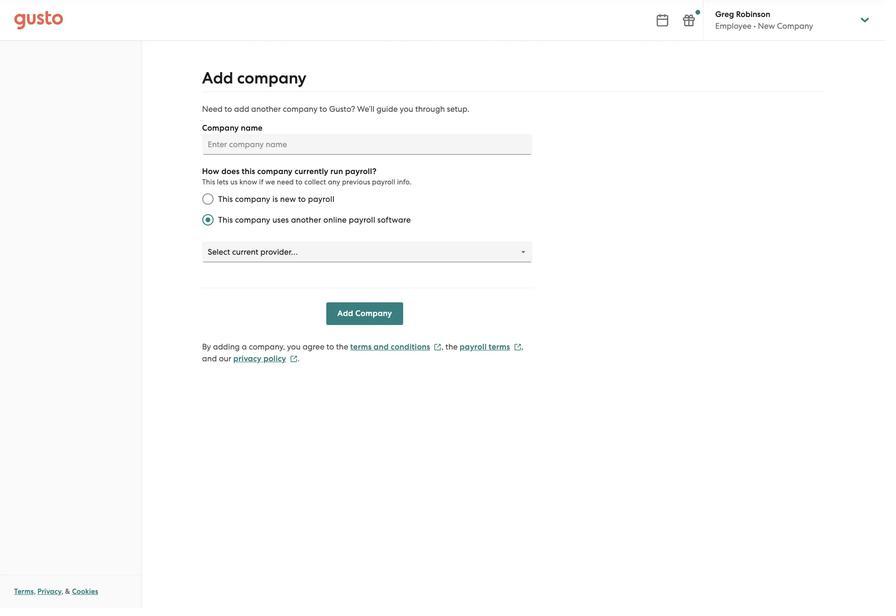 Task type: locate. For each thing, give the bounding box(es) containing it.
company up terms and conditions
[[356, 309, 392, 319]]

you
[[400, 104, 414, 114], [287, 342, 301, 352]]

, left privacy
[[34, 588, 36, 596]]

company
[[237, 68, 307, 88], [283, 104, 318, 114], [257, 167, 293, 176], [235, 194, 271, 204], [235, 215, 271, 225]]

1 horizontal spatial you
[[400, 104, 414, 114]]

1 horizontal spatial add
[[338, 309, 354, 319]]

add
[[202, 68, 233, 88], [338, 309, 354, 319]]

,
[[442, 342, 444, 352], [522, 342, 524, 352], [34, 588, 36, 596], [61, 588, 63, 596]]

2 vertical spatial this
[[218, 215, 233, 225]]

0 horizontal spatial opens in a new tab image
[[434, 343, 442, 351]]

2 vertical spatial company
[[356, 309, 392, 319]]

0 horizontal spatial another
[[251, 104, 281, 114]]

payroll terms link
[[460, 342, 522, 352]]

to
[[225, 104, 232, 114], [320, 104, 327, 114], [296, 178, 303, 186], [298, 194, 306, 204], [327, 342, 334, 352]]

1 horizontal spatial company
[[356, 309, 392, 319]]

terms and conditions link
[[350, 342, 442, 352]]

1 opens in a new tab image from the left
[[434, 343, 442, 351]]

greg robinson employee • new company
[[716, 9, 814, 31]]

0 vertical spatial this
[[202, 178, 215, 186]]

1 terms from the left
[[350, 342, 372, 352]]

company down "know"
[[235, 194, 271, 204]]

2 the from the left
[[446, 342, 458, 352]]

company left gusto?
[[283, 104, 318, 114]]

another up name
[[251, 104, 281, 114]]

to inside how does this company currently run payroll? this lets us know if we need to collect any previous payroll info.
[[296, 178, 303, 186]]

opens in a new tab image inside terms and conditions "link"
[[434, 343, 442, 351]]

need
[[202, 104, 223, 114]]

.
[[298, 354, 300, 363]]

to right new
[[298, 194, 306, 204]]

and
[[374, 342, 389, 352], [202, 354, 217, 363]]

guide
[[377, 104, 398, 114]]

1 horizontal spatial the
[[446, 342, 458, 352]]

, and our
[[202, 342, 524, 363]]

1 vertical spatial and
[[202, 354, 217, 363]]

opens in a new tab image
[[434, 343, 442, 351], [514, 343, 522, 351]]

1 horizontal spatial and
[[374, 342, 389, 352]]

how
[[202, 167, 220, 176]]

0 horizontal spatial terms
[[350, 342, 372, 352]]

new
[[758, 21, 776, 31]]

company up we
[[257, 167, 293, 176]]

1 vertical spatial another
[[291, 215, 322, 225]]

to right 'need' at the left top of the page
[[296, 178, 303, 186]]

payroll left info.
[[372, 178, 396, 186]]

need to add another company to gusto? we'll guide you through setup.
[[202, 104, 470, 114]]

1 horizontal spatial another
[[291, 215, 322, 225]]

through
[[416, 104, 445, 114]]

by adding a company, you agree to the
[[202, 342, 349, 352]]

add
[[234, 104, 249, 114]]

you right guide
[[400, 104, 414, 114]]

the left payroll terms
[[446, 342, 458, 352]]

this
[[202, 178, 215, 186], [218, 194, 233, 204], [218, 215, 233, 225]]

home image
[[14, 11, 63, 29]]

robinson
[[737, 9, 771, 19]]

add inside add company button
[[338, 309, 354, 319]]

privacy policy
[[233, 354, 286, 364]]

company up add
[[237, 68, 307, 88]]

2 horizontal spatial company
[[778, 21, 814, 31]]

add for add company
[[338, 309, 354, 319]]

need
[[277, 178, 294, 186]]

add up need on the left top of page
[[202, 68, 233, 88]]

info.
[[397, 178, 412, 186]]

payroll inside how does this company currently run payroll? this lets us know if we need to collect any previous payroll info.
[[372, 178, 396, 186]]

this
[[242, 167, 255, 176]]

Company name field
[[202, 134, 533, 155]]

add company
[[338, 309, 392, 319]]

another right uses
[[291, 215, 322, 225]]

and down by
[[202, 354, 217, 363]]

opens in a new tab image for payroll terms
[[514, 343, 522, 351]]

this down 'lets' on the left top of the page
[[218, 194, 233, 204]]

terms
[[14, 588, 34, 596]]

add for add company
[[202, 68, 233, 88]]

1 vertical spatial this
[[218, 194, 233, 204]]

this down how
[[202, 178, 215, 186]]

agree
[[303, 342, 325, 352]]

1 horizontal spatial terms
[[489, 342, 510, 352]]

1 vertical spatial add
[[338, 309, 354, 319]]

, inside , and our
[[522, 342, 524, 352]]

online
[[324, 215, 347, 225]]

policy
[[264, 354, 286, 364]]

company for this company uses another online payroll software
[[235, 215, 271, 225]]

a
[[242, 342, 247, 352]]

payroll
[[372, 178, 396, 186], [308, 194, 335, 204], [349, 215, 376, 225], [460, 342, 487, 352]]

you up opens in a new tab icon in the left bottom of the page
[[287, 342, 301, 352]]

we'll
[[357, 104, 375, 114]]

1 vertical spatial you
[[287, 342, 301, 352]]

the right agree
[[336, 342, 349, 352]]

gusto navigation element
[[0, 41, 141, 78]]

we
[[266, 178, 275, 186]]

0 horizontal spatial add
[[202, 68, 233, 88]]

add up , and our
[[338, 309, 354, 319]]

opens in a new tab image right payroll terms
[[514, 343, 522, 351]]

company
[[778, 21, 814, 31], [202, 123, 239, 133], [356, 309, 392, 319]]

0 vertical spatial company
[[778, 21, 814, 31]]

the
[[336, 342, 349, 352], [446, 342, 458, 352]]

0 horizontal spatial and
[[202, 354, 217, 363]]

cookies
[[72, 588, 98, 596]]

0 vertical spatial another
[[251, 104, 281, 114]]

opens in a new tab image inside payroll terms link
[[514, 343, 522, 351]]

another
[[251, 104, 281, 114], [291, 215, 322, 225]]

and inside , and our
[[202, 354, 217, 363]]

this for this company is new to payroll
[[218, 194, 233, 204]]

know
[[240, 178, 258, 186]]

this down this company is new to payroll option
[[218, 215, 233, 225]]

and left conditions
[[374, 342, 389, 352]]

opens in a new tab image right conditions
[[434, 343, 442, 351]]

This company is new to payroll radio
[[197, 189, 218, 210]]

company right new
[[778, 21, 814, 31]]

terms link
[[14, 588, 34, 596]]

2 opens in a new tab image from the left
[[514, 343, 522, 351]]

•
[[754, 21, 756, 31]]

how does this company currently run payroll? this lets us know if we need to collect any previous payroll info.
[[202, 167, 412, 186]]

this inside how does this company currently run payroll? this lets us know if we need to collect any previous payroll info.
[[202, 178, 215, 186]]

0 horizontal spatial the
[[336, 342, 349, 352]]

1 horizontal spatial opens in a new tab image
[[514, 343, 522, 351]]

adding
[[213, 342, 240, 352]]

company down need on the left top of page
[[202, 123, 239, 133]]

1 vertical spatial company
[[202, 123, 239, 133]]

opens in a new tab image
[[290, 355, 298, 363]]

privacy
[[233, 354, 262, 364]]

this company is new to payroll
[[218, 194, 335, 204]]

terms and conditions
[[350, 342, 431, 352]]

0 vertical spatial and
[[374, 342, 389, 352]]

terms
[[350, 342, 372, 352], [489, 342, 510, 352]]

payroll right , the
[[460, 342, 487, 352]]

any
[[328, 178, 341, 186]]

by
[[202, 342, 211, 352]]

, right payroll terms
[[522, 342, 524, 352]]

0 horizontal spatial you
[[287, 342, 301, 352]]

company left uses
[[235, 215, 271, 225]]

0 vertical spatial add
[[202, 68, 233, 88]]

opens in a new tab image for terms and conditions
[[434, 343, 442, 351]]



Task type: vqa. For each thing, say whether or not it's contained in the screenshot.
'Need'
yes



Task type: describe. For each thing, give the bounding box(es) containing it.
2 terms from the left
[[489, 342, 510, 352]]

previous
[[342, 178, 371, 186]]

another for company
[[251, 104, 281, 114]]

add company button
[[326, 302, 404, 325]]

company for add company
[[237, 68, 307, 88]]

and for conditions
[[374, 342, 389, 352]]

cookies button
[[72, 586, 98, 597]]

if
[[259, 178, 264, 186]]

conditions
[[391, 342, 431, 352]]

company,
[[249, 342, 285, 352]]

company inside how does this company currently run payroll? this lets us know if we need to collect any previous payroll info.
[[257, 167, 293, 176]]

this for this company uses another online payroll software
[[218, 215, 233, 225]]

, the
[[442, 342, 458, 352]]

company for this company is new to payroll
[[235, 194, 271, 204]]

to right agree
[[327, 342, 334, 352]]

greg
[[716, 9, 735, 19]]

0 horizontal spatial company
[[202, 123, 239, 133]]

new
[[280, 194, 296, 204]]

setup.
[[447, 104, 470, 114]]

uses
[[273, 215, 289, 225]]

privacy policy link
[[233, 354, 298, 364]]

company inside button
[[356, 309, 392, 319]]

name
[[241, 123, 263, 133]]

our
[[219, 354, 232, 363]]

another for online
[[291, 215, 322, 225]]

currently
[[295, 167, 329, 176]]

add company
[[202, 68, 307, 88]]

privacy link
[[38, 588, 61, 596]]

run
[[331, 167, 343, 176]]

&
[[65, 588, 70, 596]]

terms , privacy , & cookies
[[14, 588, 98, 596]]

, left &
[[61, 588, 63, 596]]

to left gusto?
[[320, 104, 327, 114]]

0 vertical spatial you
[[400, 104, 414, 114]]

payroll down collect
[[308, 194, 335, 204]]

lets
[[217, 178, 229, 186]]

company inside greg robinson employee • new company
[[778, 21, 814, 31]]

and for our
[[202, 354, 217, 363]]

company name
[[202, 123, 263, 133]]

payroll terms
[[460, 342, 510, 352]]

payroll right online
[[349, 215, 376, 225]]

this company uses another online payroll software
[[218, 215, 411, 225]]

This company uses another online payroll software radio
[[197, 210, 218, 230]]

to left add
[[225, 104, 232, 114]]

is
[[273, 194, 278, 204]]

software
[[378, 215, 411, 225]]

us
[[231, 178, 238, 186]]

collect
[[305, 178, 326, 186]]

gusto?
[[329, 104, 355, 114]]

payroll?
[[345, 167, 377, 176]]

does
[[222, 167, 240, 176]]

1 the from the left
[[336, 342, 349, 352]]

privacy
[[38, 588, 61, 596]]

, right conditions
[[442, 342, 444, 352]]

employee
[[716, 21, 752, 31]]



